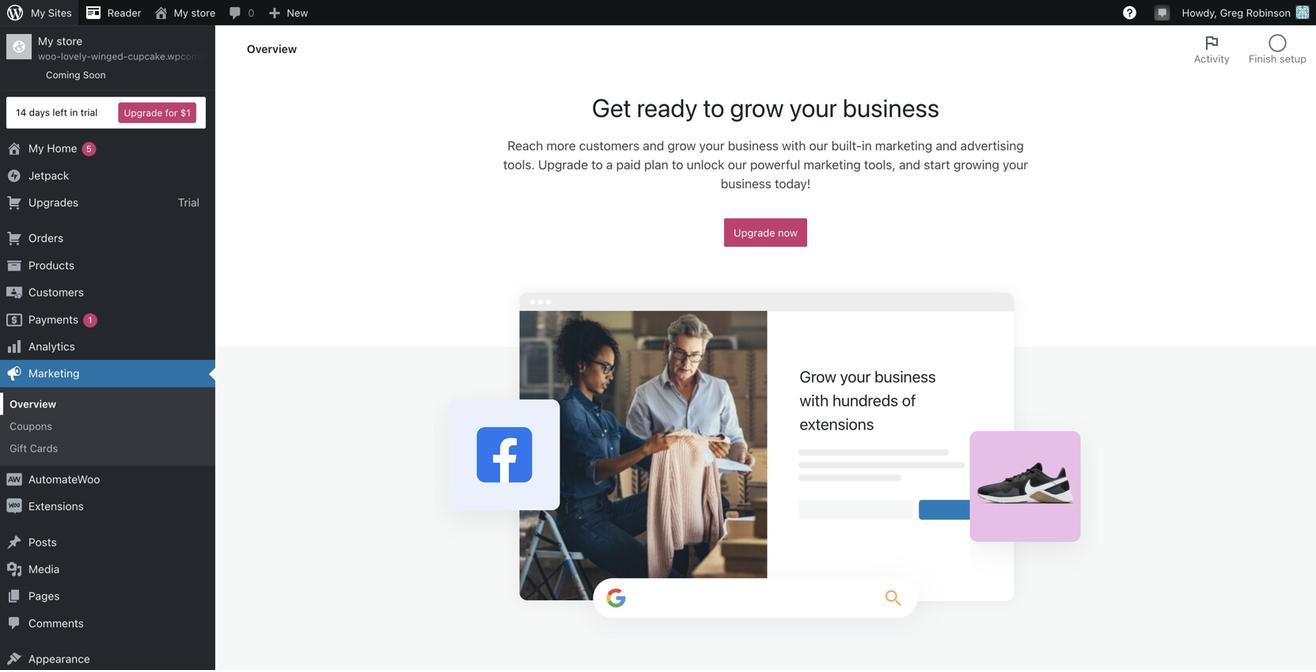 Task type: locate. For each thing, give the bounding box(es) containing it.
home
[[47, 142, 77, 155]]

0 horizontal spatial upgrade
[[124, 107, 163, 118]]

to right ready
[[703, 93, 724, 123]]

unlock
[[687, 157, 725, 172]]

my
[[31, 7, 45, 19], [174, 7, 188, 19], [38, 34, 53, 47], [28, 142, 44, 155]]

1 vertical spatial grow
[[668, 138, 696, 153]]

orders link
[[0, 225, 215, 252]]

your up the "with"
[[789, 93, 837, 123]]

in
[[70, 107, 78, 118], [862, 138, 872, 153]]

business up 'tools,'
[[843, 93, 939, 123]]

our
[[809, 138, 828, 153], [728, 157, 747, 172]]

more
[[546, 138, 576, 153]]

payments 1
[[28, 313, 92, 326]]

tab list containing activity
[[1184, 25, 1316, 73]]

1 horizontal spatial your
[[789, 93, 837, 123]]

overview
[[247, 42, 297, 55], [9, 398, 56, 410]]

howdy, greg robinson
[[1182, 7, 1291, 19]]

trial
[[178, 196, 199, 209]]

in inside reach more customers and grow your business with our built-in marketing and advertising tools. upgrade to a paid plan to unlock our powerful marketing tools, and start growing your business today!
[[862, 138, 872, 153]]

1 vertical spatial your
[[699, 138, 725, 153]]

to left "a"
[[591, 157, 603, 172]]

orders
[[28, 232, 63, 245]]

left
[[53, 107, 67, 118]]

store inside my store woo-lovely-winged-cupcake.wpcomstaging.com coming soon
[[56, 34, 82, 47]]

tab list
[[1184, 25, 1316, 73]]

robinson
[[1246, 7, 1291, 19]]

0 vertical spatial your
[[789, 93, 837, 123]]

gift cards link
[[0, 437, 215, 460]]

1 vertical spatial business
[[728, 138, 779, 153]]

in right left
[[70, 107, 78, 118]]

upgrade
[[124, 107, 163, 118], [538, 157, 588, 172], [734, 227, 775, 238]]

1 vertical spatial overview
[[9, 398, 56, 410]]

14 days left in trial
[[16, 107, 98, 118]]

my for my store woo-lovely-winged-cupcake.wpcomstaging.com coming soon
[[38, 34, 53, 47]]

0 link
[[222, 0, 261, 25]]

posts
[[28, 536, 57, 549]]

1 vertical spatial store
[[56, 34, 82, 47]]

upgrade left now
[[734, 227, 775, 238]]

and up plan in the top of the page
[[643, 138, 664, 153]]

reader
[[107, 7, 141, 19]]

main menu navigation
[[0, 25, 255, 670]]

and
[[643, 138, 664, 153], [936, 138, 957, 153], [899, 157, 920, 172]]

business down powerful
[[721, 176, 771, 191]]

my inside my store woo-lovely-winged-cupcake.wpcomstaging.com coming soon
[[38, 34, 53, 47]]

activity button
[[1184, 25, 1239, 73]]

upgrade for upgrade for $1
[[124, 107, 163, 118]]

1 vertical spatial marketing
[[804, 157, 861, 172]]

my left home
[[28, 142, 44, 155]]

in up 'tools,'
[[862, 138, 872, 153]]

upgrade for upgrade now
[[734, 227, 775, 238]]

tools,
[[864, 157, 896, 172]]

upgrade for $1
[[124, 107, 191, 118]]

coming
[[46, 69, 80, 80]]

pages link
[[0, 583, 215, 610]]

0 horizontal spatial grow
[[668, 138, 696, 153]]

extensions link
[[0, 493, 215, 520]]

to
[[703, 93, 724, 123], [591, 157, 603, 172], [672, 157, 683, 172]]

my sites link
[[0, 0, 78, 25]]

our right the "with"
[[809, 138, 828, 153]]

my up cupcake.wpcomstaging.com
[[174, 7, 188, 19]]

2 vertical spatial upgrade
[[734, 227, 775, 238]]

0 horizontal spatial and
[[643, 138, 664, 153]]

0 vertical spatial upgrade
[[124, 107, 163, 118]]

1 horizontal spatial upgrade
[[538, 157, 588, 172]]

paid
[[616, 157, 641, 172]]

1 horizontal spatial overview
[[247, 42, 297, 55]]

marketing down built-
[[804, 157, 861, 172]]

1 horizontal spatial marketing
[[875, 138, 932, 153]]

upgrade down more
[[538, 157, 588, 172]]

reader link
[[78, 0, 148, 25]]

store
[[191, 7, 216, 19], [56, 34, 82, 47]]

my for my store
[[174, 7, 188, 19]]

your up unlock
[[699, 138, 725, 153]]

our right unlock
[[728, 157, 747, 172]]

reach
[[507, 138, 543, 153]]

and left start
[[899, 157, 920, 172]]

automatewoo
[[28, 473, 100, 486]]

0 horizontal spatial our
[[728, 157, 747, 172]]

upgrade now link
[[724, 218, 807, 247]]

products
[[28, 259, 74, 272]]

upgrade left for
[[124, 107, 163, 118]]

analytics link
[[0, 333, 215, 360]]

0 vertical spatial in
[[70, 107, 78, 118]]

my left sites
[[31, 7, 45, 19]]

0 vertical spatial store
[[191, 7, 216, 19]]

upgrade inside upgrade for $1 button
[[124, 107, 163, 118]]

marketing
[[875, 138, 932, 153], [804, 157, 861, 172]]

0 vertical spatial grow
[[730, 93, 784, 123]]

0 horizontal spatial overview
[[9, 398, 56, 410]]

appearance
[[28, 653, 90, 666]]

2 horizontal spatial to
[[703, 93, 724, 123]]

business
[[843, 93, 939, 123], [728, 138, 779, 153], [721, 176, 771, 191]]

store left '0' link
[[191, 7, 216, 19]]

my home 5
[[28, 142, 92, 155]]

your
[[789, 93, 837, 123], [699, 138, 725, 153], [1003, 157, 1028, 172]]

grow up unlock
[[668, 138, 696, 153]]

overview down new link
[[247, 42, 297, 55]]

2 vertical spatial business
[[721, 176, 771, 191]]

store inside toolbar navigation
[[191, 7, 216, 19]]

jetpack
[[28, 169, 69, 182]]

0 vertical spatial business
[[843, 93, 939, 123]]

comments link
[[0, 610, 215, 637]]

grow inside reach more customers and grow your business with our built-in marketing and advertising tools. upgrade to a paid plan to unlock our powerful marketing tools, and start growing your business today!
[[668, 138, 696, 153]]

overview up coupons at bottom
[[9, 398, 56, 410]]

1 horizontal spatial grow
[[730, 93, 784, 123]]

gift
[[9, 443, 27, 454]]

store up lovely-
[[56, 34, 82, 47]]

1 horizontal spatial store
[[191, 7, 216, 19]]

products link
[[0, 252, 215, 279]]

to right plan in the top of the page
[[672, 157, 683, 172]]

upgrade inside upgrade now link
[[734, 227, 775, 238]]

2 vertical spatial your
[[1003, 157, 1028, 172]]

grow
[[730, 93, 784, 123], [668, 138, 696, 153]]

marketing up 'tools,'
[[875, 138, 932, 153]]

1 vertical spatial upgrade
[[538, 157, 588, 172]]

your down advertising
[[1003, 157, 1028, 172]]

my for my home 5
[[28, 142, 44, 155]]

today!
[[775, 176, 811, 191]]

my up "woo-"
[[38, 34, 53, 47]]

2 horizontal spatial upgrade
[[734, 227, 775, 238]]

0 vertical spatial our
[[809, 138, 828, 153]]

upgrade now
[[734, 227, 798, 238]]

1 horizontal spatial in
[[862, 138, 872, 153]]

coupons link
[[0, 415, 215, 437]]

finish setup
[[1249, 53, 1307, 64]]

howdy,
[[1182, 7, 1217, 19]]

1 vertical spatial in
[[862, 138, 872, 153]]

growing
[[954, 157, 999, 172]]

and up start
[[936, 138, 957, 153]]

0 horizontal spatial in
[[70, 107, 78, 118]]

0 vertical spatial marketing
[[875, 138, 932, 153]]

my store link
[[148, 0, 222, 25]]

0 horizontal spatial store
[[56, 34, 82, 47]]

notification image
[[1156, 6, 1169, 18]]

grow up the "with"
[[730, 93, 784, 123]]

payments
[[28, 313, 78, 326]]

2 horizontal spatial your
[[1003, 157, 1028, 172]]

a
[[606, 157, 613, 172]]

business up powerful
[[728, 138, 779, 153]]



Task type: vqa. For each thing, say whether or not it's contained in the screenshot.
'customer.tags' on the right top of page
no



Task type: describe. For each thing, give the bounding box(es) containing it.
extensions
[[28, 500, 84, 513]]

my store woo-lovely-winged-cupcake.wpcomstaging.com coming soon
[[38, 34, 255, 80]]

trial
[[81, 107, 98, 118]]

upgrade for $1 button
[[118, 103, 196, 123]]

marketing link
[[0, 360, 215, 387]]

activity
[[1194, 53, 1230, 64]]

comments
[[28, 617, 84, 630]]

customers
[[28, 286, 84, 299]]

5
[[86, 144, 92, 154]]

upgrades
[[28, 196, 78, 209]]

get ready to grow your business
[[592, 93, 939, 123]]

1 vertical spatial our
[[728, 157, 747, 172]]

0
[[248, 7, 254, 19]]

cupcake.wpcomstaging.com
[[128, 51, 255, 62]]

now
[[778, 227, 798, 238]]

powerful
[[750, 157, 800, 172]]

my sites
[[31, 7, 72, 19]]

tools.
[[503, 157, 535, 172]]

pages
[[28, 590, 60, 603]]

store for my store woo-lovely-winged-cupcake.wpcomstaging.com coming soon
[[56, 34, 82, 47]]

media link
[[0, 556, 215, 583]]

days
[[29, 107, 50, 118]]

soon
[[83, 69, 106, 80]]

1
[[88, 315, 92, 325]]

cards
[[30, 443, 58, 454]]

media
[[28, 563, 60, 576]]

marketing
[[28, 367, 79, 380]]

14
[[16, 107, 26, 118]]

new
[[287, 7, 308, 19]]

winged-
[[91, 51, 128, 62]]

setup
[[1280, 53, 1307, 64]]

in inside main menu navigation
[[70, 107, 78, 118]]

toolbar navigation
[[0, 0, 1316, 28]]

appearance link
[[0, 646, 215, 670]]

1 horizontal spatial to
[[672, 157, 683, 172]]

0 horizontal spatial to
[[591, 157, 603, 172]]

new link
[[261, 0, 314, 25]]

1 horizontal spatial and
[[899, 157, 920, 172]]

finish
[[1249, 53, 1277, 64]]

posts link
[[0, 529, 215, 556]]

0 horizontal spatial marketing
[[804, 157, 861, 172]]

1 horizontal spatial our
[[809, 138, 828, 153]]

coupons
[[9, 420, 52, 432]]

plan
[[644, 157, 668, 172]]

start
[[924, 157, 950, 172]]

finish setup button
[[1239, 25, 1316, 73]]

sites
[[48, 7, 72, 19]]

store for my store
[[191, 7, 216, 19]]

for
[[165, 107, 178, 118]]

overview inside main menu navigation
[[9, 398, 56, 410]]

gift cards
[[9, 443, 58, 454]]

advertising
[[960, 138, 1024, 153]]

my for my sites
[[31, 7, 45, 19]]

with
[[782, 138, 806, 153]]

get
[[592, 93, 631, 123]]

0 vertical spatial overview
[[247, 42, 297, 55]]

automatewoo link
[[0, 466, 215, 493]]

2 horizontal spatial and
[[936, 138, 957, 153]]

jetpack link
[[0, 162, 215, 189]]

my store
[[174, 7, 216, 19]]

reach more customers and grow your business with our built-in marketing and advertising tools. upgrade to a paid plan to unlock our powerful marketing tools, and start growing your business today!
[[503, 138, 1028, 191]]

0 horizontal spatial your
[[699, 138, 725, 153]]

lovely-
[[61, 51, 91, 62]]

customers link
[[0, 279, 215, 306]]

upgrade inside reach more customers and grow your business with our built-in marketing and advertising tools. upgrade to a paid plan to unlock our powerful marketing tools, and start growing your business today!
[[538, 157, 588, 172]]

greg
[[1220, 7, 1243, 19]]

woo-
[[38, 51, 61, 62]]

$1
[[180, 107, 191, 118]]

overview link
[[0, 393, 215, 415]]

ready
[[637, 93, 698, 123]]

customers
[[579, 138, 639, 153]]

built-
[[831, 138, 862, 153]]

analytics
[[28, 340, 75, 353]]



